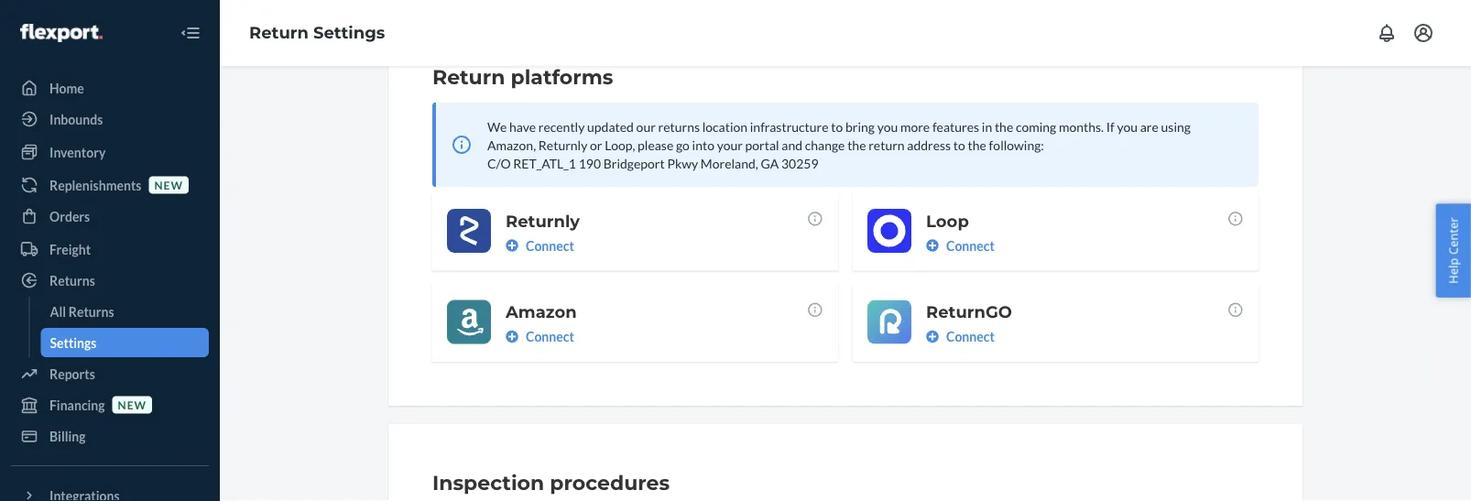 Task type: locate. For each thing, give the bounding box(es) containing it.
return settings
[[249, 23, 385, 43]]

1 vertical spatial settings
[[50, 335, 97, 351]]

address
[[907, 137, 951, 153]]

updated
[[587, 119, 634, 134]]

return up we
[[433, 65, 505, 89]]

returns
[[49, 273, 95, 288], [68, 304, 114, 319]]

returnly inside the "we have recently updated our returns location infrastructure to bring you more features in the coming months. if you are using amazon, returnly or loop, please go into your portal and change the return address to the following: c/o ret_atl_1 190 bridgeport pkwy moreland, ga 30259"
[[539, 137, 588, 153]]

1 horizontal spatial plus circle image
[[926, 330, 939, 343]]

to down features
[[954, 137, 966, 153]]

0 horizontal spatial you
[[878, 119, 898, 134]]

returns down freight on the left of page
[[49, 273, 95, 288]]

into
[[692, 137, 715, 153]]

your
[[717, 137, 743, 153]]

using
[[1162, 119, 1191, 134]]

0 vertical spatial new
[[154, 178, 183, 191]]

replenishments
[[49, 177, 142, 193]]

1 plus circle image from the left
[[506, 239, 519, 252]]

connect button down amazon on the left of page
[[506, 328, 574, 346]]

1 vertical spatial new
[[118, 398, 147, 411]]

new
[[154, 178, 183, 191], [118, 398, 147, 411]]

0 vertical spatial returnly
[[539, 137, 588, 153]]

billing link
[[11, 422, 209, 451]]

plus circle image down loop
[[926, 239, 939, 252]]

all returns link
[[41, 297, 209, 326]]

return for return platforms
[[433, 65, 505, 89]]

help
[[1445, 258, 1462, 284]]

have
[[510, 119, 536, 134]]

the
[[995, 119, 1014, 134], [848, 137, 866, 153], [968, 137, 987, 153]]

returnly down ret_atl_1
[[506, 211, 580, 231]]

orders
[[49, 208, 90, 224]]

connect button down loop
[[926, 236, 995, 255]]

plus circle image down returngo on the bottom right of the page
[[926, 330, 939, 343]]

connect button for loop
[[926, 236, 995, 255]]

2 plus circle image from the left
[[926, 239, 939, 252]]

amazon,
[[487, 137, 536, 153]]

returns right the all
[[68, 304, 114, 319]]

connect up amazon on the left of page
[[526, 238, 574, 253]]

more
[[901, 119, 930, 134]]

plus circle image for returnly
[[506, 239, 519, 252]]

1 horizontal spatial new
[[154, 178, 183, 191]]

connect for loop
[[947, 238, 995, 253]]

months.
[[1059, 119, 1104, 134]]

0 horizontal spatial new
[[118, 398, 147, 411]]

connect for amazon
[[526, 329, 574, 345]]

connect button
[[506, 236, 574, 255], [926, 236, 995, 255], [506, 328, 574, 346]]

1 horizontal spatial return
[[433, 65, 505, 89]]

the down in
[[968, 137, 987, 153]]

inventory
[[49, 144, 106, 160]]

return right close navigation image
[[249, 23, 309, 43]]

2 plus circle image from the left
[[926, 330, 939, 343]]

you up return
[[878, 119, 898, 134]]

the down the bring
[[848, 137, 866, 153]]

settings
[[313, 23, 385, 43], [50, 335, 97, 351]]

ret_atl_1
[[513, 155, 576, 171]]

1 horizontal spatial you
[[1117, 119, 1138, 134]]

return platforms
[[433, 65, 613, 89]]

go
[[676, 137, 690, 153]]

or
[[590, 137, 602, 153]]

new down the reports link
[[118, 398, 147, 411]]

bring
[[846, 119, 875, 134]]

0 vertical spatial settings
[[313, 23, 385, 43]]

1 vertical spatial to
[[954, 137, 966, 153]]

connect button up amazon on the left of page
[[506, 236, 574, 255]]

returnly
[[539, 137, 588, 153], [506, 211, 580, 231]]

1 horizontal spatial to
[[954, 137, 966, 153]]

you
[[878, 119, 898, 134], [1117, 119, 1138, 134]]

returnly down the recently
[[539, 137, 588, 153]]

0 horizontal spatial settings
[[50, 335, 97, 351]]

to up change
[[831, 119, 843, 134]]

you right if
[[1117, 119, 1138, 134]]

connect down amazon on the left of page
[[526, 329, 574, 345]]

our
[[636, 119, 656, 134]]

0 horizontal spatial plus circle image
[[506, 239, 519, 252]]

all
[[50, 304, 66, 319]]

open account menu image
[[1413, 22, 1435, 44]]

plus circle image down amazon on the left of page
[[506, 330, 519, 343]]

the right in
[[995, 119, 1014, 134]]

home
[[49, 80, 84, 96]]

0 vertical spatial return
[[249, 23, 309, 43]]

we
[[487, 119, 507, 134]]

plus circle image
[[506, 239, 519, 252], [926, 239, 939, 252]]

if
[[1107, 119, 1115, 134]]

ga
[[761, 155, 779, 171]]

0 vertical spatial to
[[831, 119, 843, 134]]

c/o
[[487, 155, 511, 171]]

return settings link
[[249, 23, 385, 43]]

loop
[[926, 211, 969, 231]]

1 vertical spatial return
[[433, 65, 505, 89]]

0 horizontal spatial return
[[249, 23, 309, 43]]

plus circle image
[[506, 330, 519, 343], [926, 330, 939, 343]]

recently
[[539, 119, 585, 134]]

procedures
[[550, 471, 670, 495]]

1 horizontal spatial plus circle image
[[926, 239, 939, 252]]

pkwy
[[667, 155, 698, 171]]

plus circle image up amazon on the left of page
[[506, 239, 519, 252]]

settings link
[[41, 328, 209, 357]]

billing
[[49, 428, 86, 444]]

1 horizontal spatial settings
[[313, 23, 385, 43]]

return
[[249, 23, 309, 43], [433, 65, 505, 89]]

0 horizontal spatial plus circle image
[[506, 330, 519, 343]]

amazon
[[506, 302, 577, 322]]

1 you from the left
[[878, 119, 898, 134]]

financing
[[49, 397, 105, 413]]

new up orders link
[[154, 178, 183, 191]]

to
[[831, 119, 843, 134], [954, 137, 966, 153]]

30259
[[782, 155, 819, 171]]

inspection
[[433, 471, 544, 495]]

connect down loop
[[947, 238, 995, 253]]

connect
[[526, 238, 574, 253], [947, 238, 995, 253], [526, 329, 574, 345], [947, 329, 995, 345]]



Task type: describe. For each thing, give the bounding box(es) containing it.
in
[[982, 119, 993, 134]]

connect link
[[926, 328, 1244, 346]]

0 horizontal spatial to
[[831, 119, 843, 134]]

connect for returnly
[[526, 238, 574, 253]]

portal
[[746, 137, 779, 153]]

return for return settings
[[249, 23, 309, 43]]

new for replenishments
[[154, 178, 183, 191]]

flexport logo image
[[20, 24, 102, 42]]

freight link
[[11, 235, 209, 264]]

infrastructure
[[750, 119, 829, 134]]

loop,
[[605, 137, 635, 153]]

change
[[805, 137, 845, 153]]

and
[[782, 137, 803, 153]]

moreland,
[[701, 155, 759, 171]]

0 vertical spatial returns
[[49, 273, 95, 288]]

plus circle image for loop
[[926, 239, 939, 252]]

orders link
[[11, 202, 209, 231]]

help center
[[1445, 217, 1462, 284]]

returns
[[658, 119, 700, 134]]

returns link
[[11, 266, 209, 295]]

features
[[933, 119, 980, 134]]

close navigation image
[[180, 22, 202, 44]]

freight
[[49, 241, 91, 257]]

connect button for returnly
[[506, 236, 574, 255]]

connect down returngo on the bottom right of the page
[[947, 329, 995, 345]]

please
[[638, 137, 674, 153]]

inspection procedures
[[433, 471, 670, 495]]

settings inside settings link
[[50, 335, 97, 351]]

help center button
[[1436, 204, 1472, 298]]

2 horizontal spatial the
[[995, 119, 1014, 134]]

bridgeport
[[604, 155, 665, 171]]

2 you from the left
[[1117, 119, 1138, 134]]

coming
[[1016, 119, 1057, 134]]

new for financing
[[118, 398, 147, 411]]

reports link
[[11, 359, 209, 389]]

0 horizontal spatial the
[[848, 137, 866, 153]]

1 plus circle image from the left
[[506, 330, 519, 343]]

1 horizontal spatial the
[[968, 137, 987, 153]]

following:
[[989, 137, 1045, 153]]

platforms
[[511, 65, 613, 89]]

return
[[869, 137, 905, 153]]

inventory link
[[11, 137, 209, 167]]

open notifications image
[[1376, 22, 1398, 44]]

1 vertical spatial returns
[[68, 304, 114, 319]]

inbounds
[[49, 111, 103, 127]]

returngo
[[926, 302, 1013, 322]]

connect button for amazon
[[506, 328, 574, 346]]

plus circle image inside connect link
[[926, 330, 939, 343]]

1 vertical spatial returnly
[[506, 211, 580, 231]]

reports
[[49, 366, 95, 382]]

location
[[703, 119, 748, 134]]

we have recently updated our returns location infrastructure to bring you more features in the coming months. if you are using amazon, returnly or loop, please go into your portal and change the return address to the following: c/o ret_atl_1 190 bridgeport pkwy moreland, ga 30259
[[487, 119, 1191, 171]]

home link
[[11, 73, 209, 103]]

190
[[579, 155, 601, 171]]

inbounds link
[[11, 104, 209, 134]]

all returns
[[50, 304, 114, 319]]

are
[[1141, 119, 1159, 134]]

center
[[1445, 217, 1462, 255]]



Task type: vqa. For each thing, say whether or not it's contained in the screenshot.
Connect related to Amazon
yes



